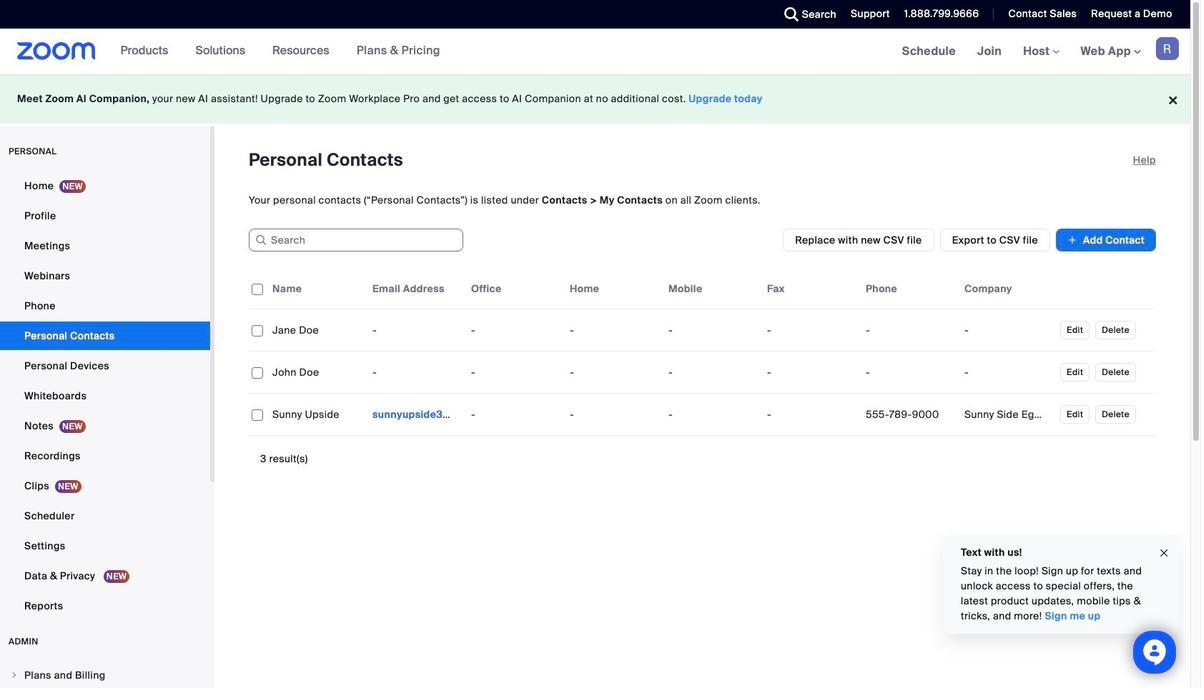 Task type: describe. For each thing, give the bounding box(es) containing it.
close image
[[1158, 545, 1170, 562]]

zoom logo image
[[17, 42, 96, 60]]

meetings navigation
[[891, 29, 1190, 75]]

add image
[[1067, 233, 1077, 247]]

2 cell from the left
[[860, 400, 959, 429]]

Search Contacts Input text field
[[249, 229, 463, 252]]

right image
[[10, 671, 19, 680]]

personal menu menu
[[0, 172, 210, 622]]



Task type: locate. For each thing, give the bounding box(es) containing it.
application
[[249, 269, 1167, 447]]

1 cell from the left
[[367, 400, 465, 429]]

product information navigation
[[110, 29, 451, 74]]

footer
[[0, 74, 1190, 124]]

banner
[[0, 29, 1190, 75]]

3 cell from the left
[[959, 400, 1057, 429]]

cell
[[367, 400, 465, 429], [860, 400, 959, 429], [959, 400, 1057, 429]]

profile picture image
[[1156, 37, 1179, 60]]

menu item
[[0, 662, 210, 688]]



Task type: vqa. For each thing, say whether or not it's contained in the screenshot.
right icon related to 7th menu item from the bottom of the Admin Menu menu
no



